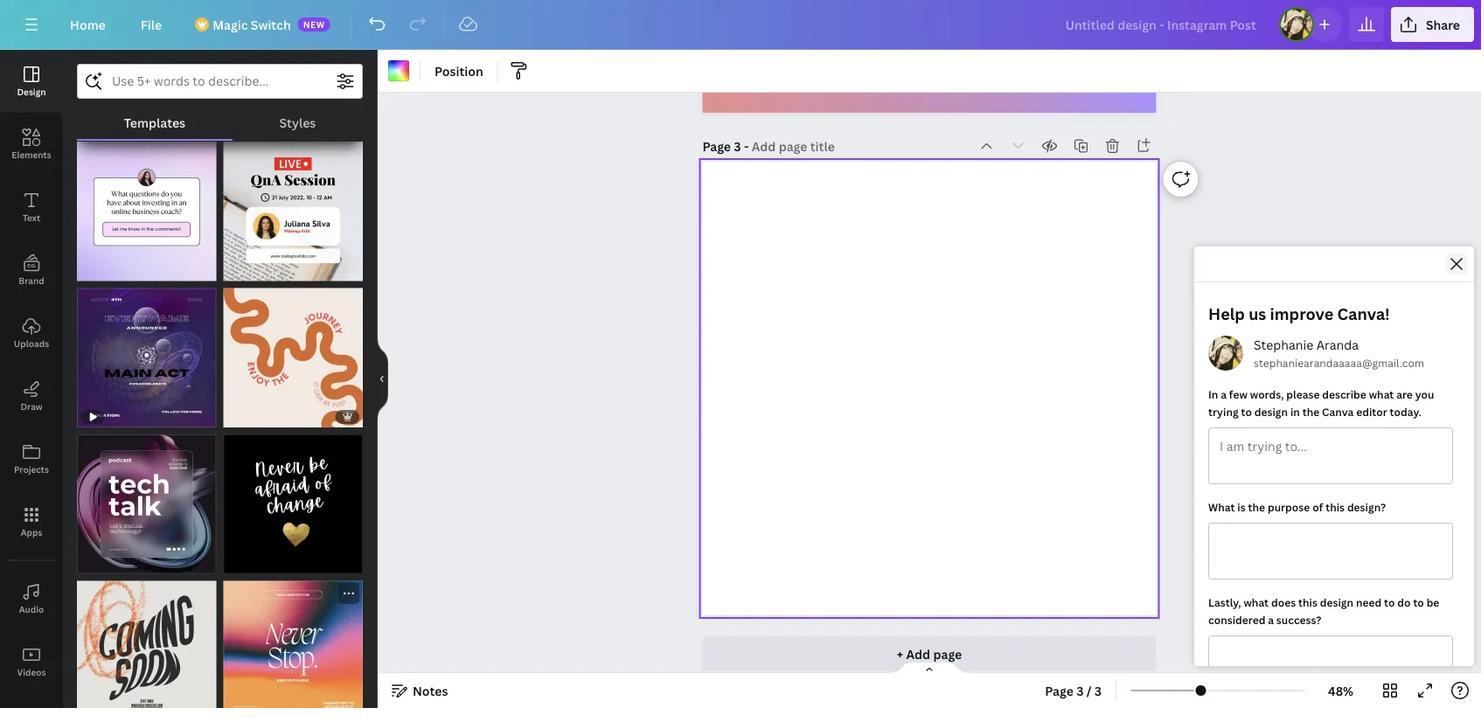 Task type: locate. For each thing, give the bounding box(es) containing it.
the right in
[[1302, 404, 1320, 419]]

to
[[1241, 404, 1252, 419], [1384, 595, 1395, 609], [1413, 595, 1424, 609]]

orange minimal quote instagram post group
[[223, 278, 363, 428]]

canva assistant image
[[1430, 622, 1451, 643]]

to inside in a few words, please describe what are you trying to design in the canva editor today.
[[1241, 404, 1252, 419]]

0 horizontal spatial a
[[1221, 387, 1227, 401]]

page
[[933, 646, 962, 662]]

considered
[[1208, 612, 1265, 627]]

design
[[1254, 404, 1288, 419], [1320, 595, 1354, 609]]

a down does
[[1268, 612, 1274, 627]]

a
[[1221, 387, 1227, 401], [1268, 612, 1274, 627]]

describe
[[1322, 387, 1366, 401]]

need
[[1356, 595, 1382, 609]]

text button
[[0, 176, 63, 239]]

be
[[1427, 595, 1439, 609]]

1 vertical spatial what
[[1244, 595, 1269, 609]]

what up 'editor'
[[1369, 387, 1394, 401]]

lastly, what does this design need to do to be considered a success?
[[1208, 595, 1439, 627]]

black and beige simple coming soon instagram post group
[[77, 571, 216, 708]]

48% button
[[1312, 677, 1369, 705]]

design
[[17, 86, 46, 97]]

1 vertical spatial a
[[1268, 612, 1274, 627]]

design inside lastly, what does this design need to do to be considered a success?
[[1320, 595, 1354, 609]]

to left be
[[1413, 595, 1424, 609]]

page for page 3 / 3
[[1045, 682, 1074, 699]]

3 left /
[[1076, 682, 1084, 699]]

position button
[[428, 57, 490, 85]]

1 horizontal spatial design
[[1320, 595, 1354, 609]]

0 horizontal spatial 3
[[734, 138, 741, 154]]

main menu bar
[[0, 0, 1481, 50]]

3 left - on the right of page
[[734, 138, 741, 154]]

1 vertical spatial design
[[1320, 595, 1354, 609]]

in a few words, please describe what are you trying to design in the canva editor today.
[[1208, 387, 1434, 419]]

stephanie aranda stephaniearandaaaaa@gmail.com
[[1254, 336, 1424, 370]]

0 horizontal spatial what
[[1244, 595, 1269, 609]]

notes button
[[385, 677, 455, 705]]

0 horizontal spatial page
[[703, 138, 731, 154]]

3
[[734, 138, 741, 154], [1076, 682, 1084, 699], [1094, 682, 1102, 699]]

in
[[1208, 387, 1218, 401]]

today.
[[1390, 404, 1421, 419]]

0 vertical spatial this
[[1326, 500, 1345, 514]]

what is the purpose of this design?
[[1208, 500, 1386, 514]]

to down few
[[1241, 404, 1252, 419]]

+
[[897, 646, 903, 662]]

1 horizontal spatial what
[[1369, 387, 1394, 401]]

us
[[1249, 303, 1266, 324]]

page
[[703, 138, 731, 154], [1045, 682, 1074, 699]]

1 horizontal spatial to
[[1384, 595, 1395, 609]]

page inside "button"
[[1045, 682, 1074, 699]]

brand button
[[0, 239, 63, 302]]

1 vertical spatial page
[[1045, 682, 1074, 699]]

1 horizontal spatial the
[[1302, 404, 1320, 419]]

+ add page button
[[703, 637, 1156, 671]]

design left need
[[1320, 595, 1354, 609]]

1 horizontal spatial this
[[1326, 500, 1345, 514]]

0 horizontal spatial the
[[1248, 500, 1265, 514]]

None text field
[[1209, 524, 1452, 579], [1209, 637, 1452, 692], [1209, 524, 1452, 579], [1209, 637, 1452, 692]]

position
[[435, 63, 483, 79]]

2 horizontal spatial to
[[1413, 595, 1424, 609]]

page left - on the right of page
[[703, 138, 731, 154]]

videos
[[17, 666, 46, 678]]

1 vertical spatial this
[[1298, 595, 1317, 609]]

videos button
[[0, 630, 63, 693]]

colorful noise gradient motivational quote instagram post image
[[223, 581, 363, 708]]

text
[[23, 212, 40, 223]]

0 horizontal spatial design
[[1254, 404, 1288, 419]]

this
[[1326, 500, 1345, 514], [1298, 595, 1317, 609]]

new
[[303, 18, 325, 30]]

3 right /
[[1094, 682, 1102, 699]]

this up success?
[[1298, 595, 1317, 609]]

0 horizontal spatial this
[[1298, 595, 1317, 609]]

1 horizontal spatial 3
[[1076, 682, 1084, 699]]

templates button
[[77, 106, 232, 139]]

what
[[1369, 387, 1394, 401], [1244, 595, 1269, 609]]

0 vertical spatial what
[[1369, 387, 1394, 401]]

is
[[1237, 500, 1246, 514]]

projects button
[[0, 428, 63, 490]]

a right in
[[1221, 387, 1227, 401]]

0 vertical spatial page
[[703, 138, 731, 154]]

design?
[[1347, 500, 1386, 514]]

home
[[70, 16, 106, 33]]

the
[[1302, 404, 1320, 419], [1248, 500, 1265, 514]]

0 horizontal spatial to
[[1241, 404, 1252, 419]]

help
[[1208, 303, 1245, 324]]

what up "considered"
[[1244, 595, 1269, 609]]

draw
[[20, 400, 42, 412]]

purple and white gradient online business coach question instagram post image
[[77, 142, 216, 282]]

0 vertical spatial design
[[1254, 404, 1288, 419]]

projects
[[14, 463, 49, 475]]

the right the is
[[1248, 500, 1265, 514]]

3 for /
[[1076, 682, 1084, 699]]

stephaniearandaaaaa@gmail.com
[[1254, 355, 1424, 370]]

to left do
[[1384, 595, 1395, 609]]

apps button
[[0, 490, 63, 553]]

Design title text field
[[1051, 7, 1272, 42]]

elements button
[[0, 113, 63, 176]]

this inside lastly, what does this design need to do to be considered a success?
[[1298, 595, 1317, 609]]

show pages image
[[887, 661, 971, 675]]

page 3 -
[[703, 138, 752, 154]]

/
[[1087, 682, 1092, 699]]

black modern quote instagram post image
[[223, 435, 363, 574]]

this right of
[[1326, 500, 1345, 514]]

are
[[1396, 387, 1413, 401]]

1 horizontal spatial page
[[1045, 682, 1074, 699]]

0 vertical spatial a
[[1221, 387, 1227, 401]]

page 3 / 3
[[1045, 682, 1102, 699]]

1 horizontal spatial a
[[1268, 612, 1274, 627]]

0 vertical spatial the
[[1302, 404, 1320, 419]]

#ffffff image
[[388, 60, 409, 81]]

design down words, on the right bottom of the page
[[1254, 404, 1288, 419]]

page left /
[[1045, 682, 1074, 699]]



Task type: vqa. For each thing, say whether or not it's contained in the screenshot.
/
yes



Task type: describe. For each thing, give the bounding box(es) containing it.
styles button
[[232, 106, 363, 139]]

purple and white gradient online business coach question instagram post group
[[77, 132, 216, 282]]

pink black photocentric neon tech talk podcast instagram post group
[[77, 424, 216, 574]]

aranda
[[1316, 336, 1359, 353]]

Page title text field
[[752, 137, 837, 155]]

switch
[[251, 16, 291, 33]]

do
[[1397, 595, 1411, 609]]

the inside in a few words, please describe what are you trying to design in the canva editor today.
[[1302, 404, 1320, 419]]

a inside lastly, what does this design need to do to be considered a success?
[[1268, 612, 1274, 627]]

2 horizontal spatial 3
[[1094, 682, 1102, 699]]

share
[[1426, 16, 1460, 33]]

pink black photocentric neon tech talk podcast instagram post image
[[77, 435, 216, 574]]

help us improve canva!
[[1208, 303, 1390, 324]]

templates
[[124, 114, 185, 131]]

elements
[[12, 149, 51, 160]]

you
[[1415, 387, 1434, 401]]

add
[[906, 646, 930, 662]]

draw button
[[0, 365, 63, 428]]

audio
[[19, 603, 44, 615]]

hide image
[[377, 337, 388, 421]]

of
[[1312, 500, 1323, 514]]

1 vertical spatial the
[[1248, 500, 1265, 514]]

black modern quote instagram post group
[[223, 424, 363, 574]]

lastly,
[[1208, 595, 1241, 609]]

what inside in a few words, please describe what are you trying to design in the canva editor today.
[[1369, 387, 1394, 401]]

48%
[[1328, 682, 1354, 699]]

uploads button
[[0, 302, 63, 365]]

audio button
[[0, 567, 63, 630]]

does
[[1271, 595, 1296, 609]]

success?
[[1276, 612, 1322, 627]]

magic
[[213, 16, 248, 33]]

stephanie
[[1254, 336, 1313, 353]]

what inside lastly, what does this design need to do to be considered a success?
[[1244, 595, 1269, 609]]

in
[[1290, 404, 1300, 419]]

improve
[[1270, 303, 1334, 324]]

side panel tab list
[[0, 50, 63, 708]]

purpose
[[1268, 500, 1310, 514]]

file button
[[127, 7, 176, 42]]

brand
[[19, 275, 44, 286]]

file
[[141, 16, 162, 33]]

magic switch
[[213, 16, 291, 33]]

purple neon fluo event announcement instagram post group
[[77, 278, 216, 428]]

+ add page
[[897, 646, 962, 662]]

Use 5+ words to describe... search field
[[112, 65, 328, 98]]

share button
[[1391, 7, 1474, 42]]

apps
[[21, 526, 42, 538]]

-
[[744, 138, 749, 154]]

design button
[[0, 50, 63, 113]]

3 for -
[[734, 138, 741, 154]]

design inside in a few words, please describe what are you trying to design in the canva editor today.
[[1254, 404, 1288, 419]]

notes
[[413, 682, 448, 699]]

styles
[[279, 114, 316, 131]]

what
[[1208, 500, 1235, 514]]

uploads
[[14, 337, 49, 349]]

product feedback platform panel dialog
[[1194, 247, 1474, 708]]

beige feminine and beauty live qna session instagram post group
[[223, 132, 363, 282]]

trying
[[1208, 404, 1239, 419]]

editor
[[1356, 404, 1387, 419]]

home link
[[56, 7, 120, 42]]

few
[[1229, 387, 1248, 401]]

beige feminine and beauty live qna session instagram post image
[[223, 142, 363, 282]]

words,
[[1250, 387, 1284, 401]]

page 3 / 3 button
[[1038, 677, 1109, 705]]

canva!
[[1337, 303, 1390, 324]]

canva
[[1322, 404, 1354, 419]]

a inside in a few words, please describe what are you trying to design in the canva editor today.
[[1221, 387, 1227, 401]]

orange minimal quote instagram post image
[[223, 289, 363, 428]]

page for page 3 -
[[703, 138, 731, 154]]

colorful noise gradient motivational quote instagram post group
[[223, 572, 363, 708]]

please
[[1286, 387, 1320, 401]]

I am trying to... text field
[[1209, 428, 1452, 483]]



